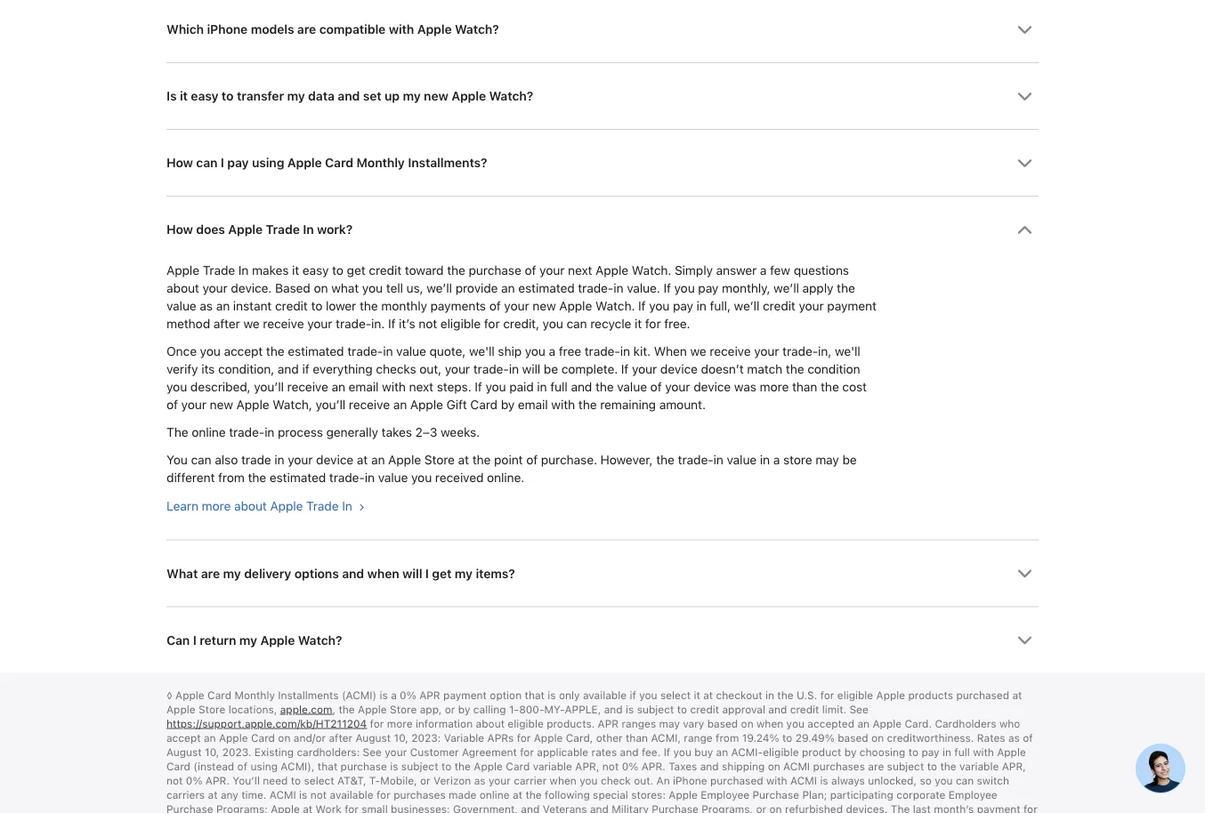 Task type: vqa. For each thing, say whether or not it's contained in the screenshot.
In in the dropdown button
yes



Task type: locate. For each thing, give the bounding box(es) containing it.
device down doesn't
[[694, 380, 731, 395]]

easy inside dropdown button
[[191, 89, 218, 104]]

a left few
[[760, 263, 767, 278]]

complete.
[[561, 362, 618, 377]]

i inside dropdown button
[[193, 633, 196, 648]]

to left transfer
[[222, 89, 234, 104]]

with inside dropdown button
[[389, 22, 414, 37]]

your up steps.
[[445, 362, 470, 377]]

my right "up"
[[403, 89, 421, 104]]

we'll
[[427, 281, 452, 296], [774, 281, 799, 296], [734, 299, 760, 314]]

1 horizontal spatial will
[[522, 362, 541, 377]]

watch.
[[632, 263, 672, 278], [596, 299, 635, 314]]

0 vertical spatial about
[[166, 281, 199, 296]]

list item inside main content
[[166, 196, 1039, 540]]

0 vertical spatial will
[[522, 362, 541, 377]]

payment
[[827, 299, 877, 314]]

0 horizontal spatial new
[[210, 398, 233, 413]]

new
[[424, 89, 448, 104], [533, 299, 556, 314], [210, 398, 233, 413]]

apple right return in the bottom of the page
[[260, 633, 295, 648]]

0 vertical spatial card
[[325, 156, 354, 171]]

apple inside 'you can also trade in your device at an apple store at the point of purchase. however, the trade-in value in a store may be different from the estimated trade-in value you received online.'
[[388, 453, 421, 468]]

in up what are my delivery options and when will i get my items?
[[342, 499, 352, 514]]

value.
[[627, 281, 660, 296]]

1 horizontal spatial we'll
[[734, 299, 760, 314]]

by
[[501, 398, 515, 413]]

you down the value.
[[649, 299, 670, 314]]

0 vertical spatial can
[[196, 156, 218, 171]]

my left the items?
[[455, 567, 473, 582]]

store
[[424, 453, 455, 468]]

trade inside how does apple trade in work? dropdown button
[[266, 222, 300, 238]]

2 horizontal spatial it
[[635, 317, 642, 332]]

1 horizontal spatial it
[[292, 263, 299, 278]]

value up the checks
[[396, 344, 426, 359]]

which iphone models are compatible with apple watch?
[[166, 22, 499, 37]]

a inside once you accept the estimated trade-in value quote, we'll ship you a free trade-in kit. when we receive your trade-in, we'll verify its condition, and if everything checks out, your trade-in will be complete. if your device doesn't match the condition you described, you'll receive an email with next steps. if you paid in full and the value of your device was more than the cost of your new apple watch, you'll receive an apple gift card by email with the remaining amount.
[[549, 344, 556, 359]]

2 at from the left
[[458, 453, 469, 468]]

we'll down toward
[[427, 281, 452, 296]]

may
[[816, 453, 839, 468]]

1 vertical spatial watch.
[[596, 299, 635, 314]]

6 chevrondown image from the top
[[1018, 634, 1033, 649]]

at
[[357, 453, 368, 468], [458, 453, 469, 468]]

how
[[166, 156, 193, 171], [166, 222, 193, 238]]

your inside 'you can also trade in your device at an apple store at the point of purchase. however, the trade-in value in a store may be different from the estimated trade-in value you received online.'
[[288, 453, 313, 468]]

2 vertical spatial can
[[191, 453, 212, 468]]

1 horizontal spatial we
[[690, 344, 707, 359]]

can left using
[[196, 156, 218, 171]]

estimated
[[518, 281, 575, 296], [288, 344, 344, 359], [270, 471, 326, 486]]

2 vertical spatial device
[[316, 453, 354, 468]]

we'll up condition
[[835, 344, 861, 359]]

0 horizontal spatial be
[[544, 362, 558, 377]]

when
[[367, 567, 399, 582]]

iphone
[[207, 22, 248, 37]]

be up full
[[544, 362, 558, 377]]

you'll
[[254, 380, 284, 395], [316, 398, 346, 413]]

1 horizontal spatial about
[[234, 499, 267, 514]]

new inside once you accept the estimated trade-in value quote, we'll ship you a free trade-in kit. when we receive your trade-in, we'll verify its condition, and if everything checks out, your trade-in will be complete. if your device doesn't match the condition you described, you'll receive an email with next steps. if you paid in full and the value of your device was more than the cost of your new apple watch, you'll receive an apple gift card by email with the remaining amount.
[[210, 398, 233, 413]]

0 horizontal spatial about
[[166, 281, 199, 296]]

2 horizontal spatial a
[[773, 453, 780, 468]]

we right the when
[[690, 344, 707, 359]]

can up different
[[191, 453, 212, 468]]

1 vertical spatial are
[[201, 567, 220, 582]]

up
[[385, 89, 400, 104]]

card left 'monthly'
[[325, 156, 354, 171]]

0 horizontal spatial we'll
[[469, 344, 495, 359]]

you down simply
[[674, 281, 695, 296]]

0 vertical spatial trade
[[266, 222, 300, 238]]

will up paid
[[522, 362, 541, 377]]

can inside dropdown button
[[196, 156, 218, 171]]

estimated inside apple trade in makes it easy to get credit toward the purchase of your next apple watch. simply answer a few questions about your device. based on what you tell us, we'll provide an estimated trade-in value. if you pay monthly, we'll apply the value as an instant credit to lower the monthly payments of your new apple watch. if you pay in full, we'll credit your payment method after we receive your trade-in.  if it's not eligible for credit, you can recycle it for free.
[[518, 281, 575, 296]]

1 vertical spatial it
[[292, 263, 299, 278]]

chevrondown image inside how can i pay using apple card monthly installments? dropdown button
[[1018, 156, 1033, 171]]

it inside dropdown button
[[180, 89, 188, 104]]

1 horizontal spatial be
[[843, 453, 857, 468]]

1 vertical spatial watch?
[[489, 89, 533, 104]]

new down described,
[[210, 398, 233, 413]]

set
[[363, 89, 382, 104]]

1 horizontal spatial pay
[[673, 299, 694, 314]]

more down match
[[760, 380, 789, 395]]

pay
[[227, 156, 249, 171], [698, 281, 719, 296], [673, 299, 694, 314]]

0 vertical spatial email
[[349, 380, 379, 395]]

more
[[760, 380, 789, 395], [202, 499, 231, 514]]

0 horizontal spatial in
[[238, 263, 249, 278]]

apple
[[417, 22, 452, 37], [452, 89, 486, 104], [287, 156, 322, 171], [228, 222, 263, 238], [166, 263, 199, 278], [596, 263, 629, 278], [559, 299, 592, 314], [236, 398, 269, 413], [410, 398, 443, 413], [388, 453, 421, 468], [270, 499, 303, 514], [260, 633, 295, 648]]

1 vertical spatial will
[[403, 567, 422, 582]]

easy up on on the left of page
[[303, 263, 329, 278]]

2 horizontal spatial we'll
[[774, 281, 799, 296]]

value
[[166, 299, 196, 314], [396, 344, 426, 359], [617, 380, 647, 395], [727, 453, 757, 468], [378, 471, 408, 486]]

list
[[166, 0, 1039, 674]]

simply
[[675, 263, 713, 278]]

we down instant
[[243, 317, 260, 332]]

with down full
[[551, 398, 575, 413]]

1 vertical spatial estimated
[[288, 344, 344, 359]]

get up what
[[347, 263, 366, 278]]

value up remaining
[[617, 380, 647, 395]]

be right may
[[843, 453, 857, 468]]

what
[[331, 281, 359, 296]]

value up the method
[[166, 299, 196, 314]]

1 horizontal spatial easy
[[303, 263, 329, 278]]

was
[[734, 380, 757, 395]]

list item
[[166, 196, 1039, 540]]

chevrondown image for monthly
[[1018, 156, 1033, 171]]

doesn't
[[701, 362, 744, 377]]

2 vertical spatial estimated
[[270, 471, 326, 486]]

return
[[200, 633, 236, 648]]

2 horizontal spatial pay
[[698, 281, 719, 296]]

new right "up"
[[424, 89, 448, 104]]

easy inside apple trade in makes it easy to get credit toward the purchase of your next apple watch. simply answer a few questions about your device. based on what you tell us, we'll provide an estimated trade-in value. if you pay monthly, we'll apply the value as an instant credit to lower the monthly payments of your new apple watch. if you pay in full, we'll credit your payment method after we receive your trade-in.  if it's not eligible for credit, you can recycle it for free.
[[303, 263, 329, 278]]

of down provide
[[489, 299, 501, 314]]

0 vertical spatial we
[[243, 317, 260, 332]]

2 vertical spatial it
[[635, 317, 642, 332]]

1 vertical spatial device
[[694, 380, 731, 395]]

apple down condition,
[[236, 398, 269, 413]]

2 vertical spatial new
[[210, 398, 233, 413]]

the
[[166, 425, 188, 441]]

1 vertical spatial email
[[518, 398, 548, 413]]

1 horizontal spatial in
[[303, 222, 314, 238]]

a left store
[[773, 453, 780, 468]]

from
[[218, 471, 245, 486]]

0 vertical spatial you'll
[[254, 380, 284, 395]]

1 horizontal spatial card
[[470, 398, 498, 413]]

1 horizontal spatial email
[[518, 398, 548, 413]]

0 horizontal spatial are
[[201, 567, 220, 582]]

can
[[196, 156, 218, 171], [567, 317, 587, 332], [191, 453, 212, 468]]

2 vertical spatial a
[[773, 453, 780, 468]]

0 horizontal spatial easy
[[191, 89, 218, 104]]

trade- up everything
[[347, 344, 383, 359]]

trade inside apple trade in makes it easy to get credit toward the purchase of your next apple watch. simply answer a few questions about your device. based on what you tell us, we'll provide an estimated trade-in value. if you pay monthly, we'll apply the value as an instant credit to lower the monthly payments of your new apple watch. if you pay in full, we'll credit your payment method after we receive your trade-in.  if it's not eligible for credit, you can recycle it for free.
[[203, 263, 235, 278]]

is it easy to transfer my data and set up my new apple watch?
[[166, 89, 533, 104]]

1 vertical spatial easy
[[303, 263, 329, 278]]

to inside dropdown button
[[222, 89, 234, 104]]

and
[[338, 89, 360, 104], [278, 362, 299, 377], [571, 380, 592, 395], [342, 567, 364, 582]]

an
[[501, 281, 515, 296], [216, 299, 230, 314], [332, 380, 345, 395], [393, 398, 407, 413], [371, 453, 385, 468]]

apple down takes
[[388, 453, 421, 468]]

about down from
[[234, 499, 267, 514]]

0 vertical spatial in
[[303, 222, 314, 238]]

0 vertical spatial estimated
[[518, 281, 575, 296]]

next down how does apple trade in work? dropdown button
[[568, 263, 592, 278]]

0 vertical spatial device
[[660, 362, 698, 377]]

of right purchase
[[525, 263, 536, 278]]

1 horizontal spatial at
[[458, 453, 469, 468]]

in
[[614, 281, 624, 296], [697, 299, 707, 314], [383, 344, 393, 359], [620, 344, 630, 359], [509, 362, 519, 377], [537, 380, 547, 395], [265, 425, 275, 441], [274, 453, 284, 468], [714, 453, 724, 468], [760, 453, 770, 468], [365, 471, 375, 486]]

1 vertical spatial in
[[238, 263, 249, 278]]

0 vertical spatial be
[[544, 362, 558, 377]]

which iphone models are compatible with apple watch? button
[[166, 0, 1039, 63]]

trade
[[266, 222, 300, 238], [203, 263, 235, 278], [306, 499, 339, 514]]

1 vertical spatial card
[[470, 398, 498, 413]]

2 vertical spatial i
[[193, 633, 196, 648]]

estimated up if
[[288, 344, 344, 359]]

1 horizontal spatial more
[[760, 380, 789, 395]]

are
[[297, 22, 316, 37], [201, 567, 220, 582]]

1 vertical spatial how
[[166, 222, 193, 238]]

pay left using
[[227, 156, 249, 171]]

can i return my apple watch?
[[166, 633, 342, 648]]

i left using
[[221, 156, 224, 171]]

on
[[314, 281, 328, 296]]

2 how from the top
[[166, 222, 193, 238]]

to down on on the left of page
[[311, 299, 322, 314]]

1 horizontal spatial trade
[[266, 222, 300, 238]]

list containing which iphone models are compatible with apple watch?
[[166, 0, 1039, 674]]

1 vertical spatial be
[[843, 453, 857, 468]]

remaining
[[600, 398, 656, 413]]

3 chevrondown image from the top
[[1018, 156, 1033, 171]]

for left credit,
[[484, 317, 500, 332]]

new up credit,
[[533, 299, 556, 314]]

card inside once you accept the estimated trade-in value quote, we'll ship you a free trade-in kit. when we receive your trade-in, we'll verify its condition, and if everything checks out, your trade-in will be complete. if your device doesn't match the condition you described, you'll receive an email with next steps. if you paid in full and the value of your device was more than the cost of your new apple watch, you'll receive an apple gift card by email with the remaining amount.
[[470, 398, 498, 413]]

we'll
[[469, 344, 495, 359], [835, 344, 861, 359]]

checks
[[376, 362, 416, 377]]

2 horizontal spatial i
[[425, 567, 429, 582]]

1 vertical spatial you'll
[[316, 398, 346, 413]]

as
[[200, 299, 213, 314]]

1 how from the top
[[166, 156, 193, 171]]

to up what
[[332, 263, 344, 278]]

i
[[221, 156, 224, 171], [425, 567, 429, 582], [193, 633, 196, 648]]

pay up the free.
[[673, 299, 694, 314]]

0 horizontal spatial we
[[243, 317, 260, 332]]

1 horizontal spatial you'll
[[316, 398, 346, 413]]

0 vertical spatial how
[[166, 156, 193, 171]]

will inside dropdown button
[[403, 567, 422, 582]]

0 vertical spatial are
[[297, 22, 316, 37]]

you inside 'you can also trade in your device at an apple store at the point of purchase. however, the trade-in value in a store may be different from the estimated trade-in value you received online.'
[[411, 471, 432, 486]]

1 vertical spatial next
[[409, 380, 434, 395]]

email down paid
[[518, 398, 548, 413]]

are inside dropdown button
[[201, 567, 220, 582]]

ship
[[498, 344, 522, 359]]

be inside 'you can also trade in your device at an apple store at the point of purchase. however, the trade-in value in a store may be different from the estimated trade-in value you received online.'
[[843, 453, 857, 468]]

can inside 'you can also trade in your device at an apple store at the point of purchase. however, the trade-in value in a store may be different from the estimated trade-in value you received online.'
[[191, 453, 212, 468]]

be
[[544, 362, 558, 377], [843, 453, 857, 468]]

it
[[180, 89, 188, 104], [292, 263, 299, 278], [635, 317, 642, 332]]

instant
[[233, 299, 272, 314]]

card inside dropdown button
[[325, 156, 354, 171]]

1 horizontal spatial get
[[432, 567, 452, 582]]

list item containing how does apple trade in work?
[[166, 196, 1039, 540]]

2 horizontal spatial in
[[342, 499, 352, 514]]

device down the when
[[660, 362, 698, 377]]

payments
[[431, 299, 486, 314]]

options
[[294, 567, 339, 582]]

0 horizontal spatial trade
[[203, 263, 235, 278]]

how inside how can i pay using apple card monthly installments? dropdown button
[[166, 156, 193, 171]]

1 vertical spatial to
[[332, 263, 344, 278]]

1 horizontal spatial we'll
[[835, 344, 861, 359]]

0 horizontal spatial email
[[349, 380, 379, 395]]

4 chevrondown image from the top
[[1018, 223, 1033, 238]]

we inside apple trade in makes it easy to get credit toward the purchase of your next apple watch. simply answer a few questions about your device. based on what you tell us, we'll provide an estimated trade-in value. if you pay monthly, we'll apply the value as an instant credit to lower the monthly payments of your new apple watch. if you pay in full, we'll credit your payment method after we receive your trade-in.  if it's not eligible for credit, you can recycle it for free.
[[243, 317, 260, 332]]

chevrondown image inside which iphone models are compatible with apple watch? dropdown button
[[1018, 23, 1033, 38]]

1 for from the left
[[484, 317, 500, 332]]

2 chevrondown image from the top
[[1018, 89, 1033, 105]]

value down takes
[[378, 471, 408, 486]]

apple up 2–3
[[410, 398, 443, 413]]

1 vertical spatial about
[[234, 499, 267, 514]]

i right "when"
[[425, 567, 429, 582]]

chevrondown image inside what are my delivery options and when will i get my items? dropdown button
[[1018, 567, 1033, 582]]

how down is
[[166, 156, 193, 171]]

at down generally
[[357, 453, 368, 468]]

learn
[[166, 499, 198, 514]]

and left "when"
[[342, 567, 364, 582]]

provide
[[456, 281, 498, 296]]

be inside once you accept the estimated trade-in value quote, we'll ship you a free trade-in kit. when we receive your trade-in, we'll verify its condition, and if everything checks out, your trade-in will be complete. if your device doesn't match the condition you described, you'll receive an email with next steps. if you paid in full and the value of your device was more than the cost of your new apple watch, you'll receive an apple gift card by email with the remaining amount.
[[544, 362, 558, 377]]

0 horizontal spatial next
[[409, 380, 434, 395]]

0 horizontal spatial get
[[347, 263, 366, 278]]

main content
[[0, 0, 1206, 794]]

5 chevrondown image from the top
[[1018, 567, 1033, 582]]

work?
[[317, 222, 353, 238]]

store
[[783, 453, 812, 468]]

0 horizontal spatial i
[[193, 633, 196, 648]]

watch?
[[455, 22, 499, 37], [489, 89, 533, 104], [298, 633, 342, 648]]

chevrondown image
[[1018, 23, 1033, 38], [1018, 89, 1033, 105], [1018, 156, 1033, 171], [1018, 223, 1033, 238], [1018, 567, 1033, 582], [1018, 634, 1033, 649]]

0 vertical spatial more
[[760, 380, 789, 395]]

1 horizontal spatial i
[[221, 156, 224, 171]]

2 horizontal spatial trade
[[306, 499, 339, 514]]

your down lower
[[307, 317, 332, 332]]

we'll down monthly,
[[734, 299, 760, 314]]

at up received
[[458, 453, 469, 468]]

device
[[660, 362, 698, 377], [694, 380, 731, 395], [316, 453, 354, 468]]

generally
[[326, 425, 378, 441]]

apple right using
[[287, 156, 322, 171]]

which
[[166, 22, 204, 37]]

apple right does
[[228, 222, 263, 238]]

my inside dropdown button
[[239, 633, 257, 648]]

1 horizontal spatial a
[[760, 263, 767, 278]]

how for how can i pay using apple card monthly installments?
[[166, 156, 193, 171]]

takes
[[382, 425, 412, 441]]

is it easy to transfer my data and set up my new apple watch? button
[[166, 64, 1039, 129]]

0 horizontal spatial card
[[325, 156, 354, 171]]

you right ship
[[525, 344, 546, 359]]

1 horizontal spatial new
[[424, 89, 448, 104]]

1 we'll from the left
[[469, 344, 495, 359]]

watch. up the value.
[[632, 263, 672, 278]]

credit down 'based'
[[275, 299, 308, 314]]

in up device.
[[238, 263, 249, 278]]

1 vertical spatial with
[[382, 380, 406, 395]]

credit down few
[[763, 299, 796, 314]]

0 horizontal spatial we'll
[[427, 281, 452, 296]]

0 vertical spatial with
[[389, 22, 414, 37]]

more inside once you accept the estimated trade-in value quote, we'll ship you a free trade-in kit. when we receive your trade-in, we'll verify its condition, and if everything checks out, your trade-in will be complete. if your device doesn't match the condition you described, you'll receive an email with next steps. if you paid in full and the value of your device was more than the cost of your new apple watch, you'll receive an apple gift card by email with the remaining amount.
[[760, 380, 789, 395]]

◊
[[166, 689, 173, 702]]

0 horizontal spatial at
[[357, 453, 368, 468]]

0 horizontal spatial to
[[222, 89, 234, 104]]

will right "when"
[[403, 567, 422, 582]]

new inside apple trade in makes it easy to get credit toward the purchase of your next apple watch. simply answer a few questions about your device. based on what you tell us, we'll provide an estimated trade-in value. if you pay monthly, we'll apply the value as an instant credit to lower the monthly payments of your new apple watch. if you pay in full, we'll credit your payment method after we receive your trade-in.  if it's not eligible for credit, you can recycle it for free.
[[533, 299, 556, 314]]

you up by
[[486, 380, 506, 395]]

0 vertical spatial it
[[180, 89, 188, 104]]

how inside how does apple trade in work? dropdown button
[[166, 222, 193, 238]]

of right point
[[526, 453, 538, 468]]

how left does
[[166, 222, 193, 238]]

can for card
[[196, 156, 218, 171]]

receive up generally
[[349, 398, 390, 413]]

a left free
[[549, 344, 556, 359]]

chevrondown image inside is it easy to transfer my data and set up my new apple watch? dropdown button
[[1018, 89, 1033, 105]]

0 vertical spatial easy
[[191, 89, 218, 104]]

1 horizontal spatial are
[[297, 22, 316, 37]]

apple.com
[[280, 704, 333, 717]]

in left work?
[[303, 222, 314, 238]]

about
[[166, 281, 199, 296], [234, 499, 267, 514]]

0 vertical spatial pay
[[227, 156, 249, 171]]

about inside apple trade in makes it easy to get credit toward the purchase of your next apple watch. simply answer a few questions about your device. based on what you tell us, we'll provide an estimated trade-in value. if you pay monthly, we'll apply the value as an instant credit to lower the monthly payments of your new apple watch. if you pay in full, we'll credit your payment method after we receive your trade-in.  if it's not eligible for credit, you can recycle it for free.
[[166, 281, 199, 296]]

more down from
[[202, 499, 231, 514]]

chevrondown image for watch?
[[1018, 23, 1033, 38]]

the
[[447, 263, 466, 278], [837, 281, 855, 296], [360, 299, 378, 314], [266, 344, 284, 359], [786, 362, 804, 377], [596, 380, 614, 395], [821, 380, 839, 395], [579, 398, 597, 413], [472, 453, 491, 468], [656, 453, 675, 468], [248, 471, 266, 486]]

1 horizontal spatial for
[[645, 317, 661, 332]]

your up match
[[754, 344, 779, 359]]

lower
[[326, 299, 356, 314]]

about up the method
[[166, 281, 199, 296]]

chevrondown image inside how does apple trade in work? dropdown button
[[1018, 223, 1033, 238]]

how can i pay using apple card monthly installments?
[[166, 156, 487, 171]]

credit up tell
[[369, 263, 402, 278]]

monthly,
[[722, 281, 771, 296]]

1 at from the left
[[357, 453, 368, 468]]

watch,
[[273, 398, 312, 413]]

1 vertical spatial get
[[432, 567, 452, 582]]

1 chevrondown image from the top
[[1018, 23, 1033, 38]]



Task type: describe. For each thing, give the bounding box(es) containing it.
how does apple trade in work?
[[166, 222, 353, 238]]

described,
[[190, 380, 251, 395]]

apple up installments?
[[452, 89, 486, 104]]

2 we'll from the left
[[835, 344, 861, 359]]

2 for from the left
[[645, 317, 661, 332]]

purchase.
[[541, 453, 597, 468]]

your down apply
[[799, 299, 824, 314]]

you left tell
[[362, 281, 383, 296]]

how does apple trade in work? button
[[166, 197, 1039, 263]]

you right credit,
[[543, 317, 563, 332]]

in,
[[818, 344, 832, 359]]

2 horizontal spatial credit
[[763, 299, 796, 314]]

an down purchase
[[501, 281, 515, 296]]

my left the delivery
[[223, 567, 241, 582]]

us,
[[406, 281, 423, 296]]

are inside dropdown button
[[297, 22, 316, 37]]

trade- up "than"
[[783, 344, 818, 359]]

full
[[550, 380, 568, 395]]

and left if
[[278, 362, 299, 377]]

trade- down ship
[[473, 362, 509, 377]]

2–3
[[415, 425, 437, 441]]

apple down does
[[166, 263, 199, 278]]

if down the value.
[[638, 299, 646, 314]]

makes
[[252, 263, 289, 278]]

your up the as
[[203, 281, 228, 296]]

estimated inside 'you can also trade in your device at an apple store at the point of purchase. however, the trade-in value in a store may be different from the estimated trade-in value you received online.'
[[270, 471, 326, 486]]

new inside dropdown button
[[424, 89, 448, 104]]

models
[[251, 22, 294, 37]]

received
[[435, 471, 484, 486]]

full,
[[710, 299, 731, 314]]

how for how does apple trade in work?
[[166, 222, 193, 238]]

apply
[[803, 281, 834, 296]]

transfer
[[237, 89, 284, 104]]

if right complete.
[[621, 362, 629, 377]]

eligible
[[441, 317, 481, 332]]

point
[[494, 453, 523, 468]]

a inside apple trade in makes it easy to get credit toward the purchase of your next apple watch. simply answer a few questions about your device. based on what you tell us, we'll provide an estimated trade-in value. if you pay monthly, we'll apply the value as an instant credit to lower the monthly payments of your new apple watch. if you pay in full, we'll credit your payment method after we receive your trade-in.  if it's not eligible for credit, you can recycle it for free.
[[760, 263, 767, 278]]

toward
[[405, 263, 444, 278]]

your down the kit.
[[632, 362, 657, 377]]

apple down trade
[[270, 499, 303, 514]]

0 horizontal spatial you'll
[[254, 380, 284, 395]]

get inside dropdown button
[[432, 567, 452, 582]]

main content containing which iphone models are compatible with apple watch?
[[0, 0, 1206, 794]]

trade- up trade
[[229, 425, 265, 441]]

trade- down lower
[[336, 317, 371, 332]]

2 horizontal spatial to
[[332, 263, 344, 278]]

monthly
[[357, 156, 405, 171]]

my left data
[[287, 89, 305, 104]]

of inside 'you can also trade in your device at an apple store at the point of purchase. however, the trade-in value in a store may be different from the estimated trade-in value you received online.'
[[526, 453, 538, 468]]

receive inside apple trade in makes it easy to get credit toward the purchase of your next apple watch. simply answer a few questions about your device. based on what you tell us, we'll provide an estimated trade-in value. if you pay monthly, we'll apply the value as an instant credit to lower the monthly payments of your new apple watch. if you pay in full, we'll credit your payment method after we receive your trade-in.  if it's not eligible for credit, you can recycle it for free.
[[263, 317, 304, 332]]

estimated inside once you accept the estimated trade-in value quote, we'll ship you a free trade-in kit. when we receive your trade-in, we'll verify its condition, and if everything checks out, your trade-in will be complete. if your device doesn't match the condition you described, you'll receive an email with next steps. if you paid in full and the value of your device was more than the cost of your new apple watch, you'll receive an apple gift card by email with the remaining amount.
[[288, 344, 344, 359]]

0 vertical spatial watch?
[[455, 22, 499, 37]]

if right the value.
[[664, 281, 671, 296]]

installments?
[[408, 156, 487, 171]]

a inside 'you can also trade in your device at an apple store at the point of purchase. however, the trade-in value in a store may be different from the estimated trade-in value you received online.'
[[773, 453, 780, 468]]

2 vertical spatial trade
[[306, 499, 339, 514]]

also
[[215, 453, 238, 468]]

2 vertical spatial to
[[311, 299, 322, 314]]

items?
[[476, 567, 515, 582]]

https://support.apple.com/kb/ht211204
[[166, 718, 367, 731]]

2 vertical spatial in
[[342, 499, 352, 514]]

apple.com link
[[280, 704, 333, 717]]

verify
[[166, 362, 198, 377]]

next inside apple trade in makes it easy to get credit toward the purchase of your next apple watch. simply answer a few questions about your device. based on what you tell us, we'll provide an estimated trade-in value. if you pay monthly, we'll apply the value as an instant credit to lower the monthly payments of your new apple watch. if you pay in full, we'll credit your payment method after we receive your trade-in.  if it's not eligible for credit, you can recycle it for free.
[[568, 263, 592, 278]]

kit.
[[634, 344, 651, 359]]

compatible
[[319, 22, 386, 37]]

not
[[419, 317, 437, 332]]

2 vertical spatial with
[[551, 398, 575, 413]]

can i return my apple watch? button
[[166, 608, 1039, 674]]

steps.
[[437, 380, 472, 395]]

of up amount.
[[651, 380, 662, 395]]

weeks.
[[441, 425, 480, 441]]

is
[[166, 89, 177, 104]]

1 horizontal spatial credit
[[369, 263, 402, 278]]

different
[[166, 471, 215, 486]]

can for device
[[191, 453, 212, 468]]

monthly
[[381, 299, 427, 314]]

will inside once you accept the estimated trade-in value quote, we'll ship you a free trade-in kit. when we receive your trade-in, we'll verify its condition, and if everything checks out, your trade-in will be complete. if your device doesn't match the condition you described, you'll receive an email with next steps. if you paid in full and the value of your device was more than the cost of your new apple watch, you'll receive an apple gift card by email with the remaining amount.
[[522, 362, 541, 377]]

if right in.
[[388, 317, 396, 332]]

free
[[559, 344, 581, 359]]

value left store
[[727, 453, 757, 468]]

does
[[196, 222, 225, 238]]

an down everything
[[332, 380, 345, 395]]

everything
[[313, 362, 373, 377]]

the online trade-in process generally takes 2–3 weeks.
[[166, 425, 480, 441]]

0 horizontal spatial credit
[[275, 299, 308, 314]]

free.
[[664, 317, 690, 332]]

we inside once you accept the estimated trade-in value quote, we'll ship you a free trade-in kit. when we receive your trade-in, we'll verify its condition, and if everything checks out, your trade-in will be complete. if your device doesn't match the condition you described, you'll receive an email with next steps. if you paid in full and the value of your device was more than the cost of your new apple watch, you'll receive an apple gift card by email with the remaining amount.
[[690, 344, 707, 359]]

your up credit,
[[504, 299, 529, 314]]

than
[[792, 380, 818, 395]]

you up the its
[[200, 344, 221, 359]]

once you accept the estimated trade-in value quote, we'll ship you a free trade-in kit. when we receive your trade-in, we'll verify its condition, and if everything checks out, your trade-in will be complete. if your device doesn't match the condition you described, you'll receive an email with next steps. if you paid in full and the value of your device was more than the cost of your new apple watch, you'll receive an apple gift card by email with the remaining amount.
[[166, 344, 867, 413]]

amount.
[[659, 398, 706, 413]]

chevrondown image for and
[[1018, 89, 1033, 105]]

your up online
[[181, 398, 206, 413]]

apple right compatible
[[417, 22, 452, 37]]

list inside main content
[[166, 0, 1039, 674]]

watch? inside dropdown button
[[489, 89, 533, 104]]

what
[[166, 567, 198, 582]]

and left set
[[338, 89, 360, 104]]

an right the as
[[216, 299, 230, 314]]

if
[[302, 362, 309, 377]]

online
[[192, 425, 226, 441]]

of up the at left bottom
[[166, 398, 178, 413]]

next inside once you accept the estimated trade-in value quote, we'll ship you a free trade-in kit. when we receive your trade-in, we'll verify its condition, and if everything checks out, your trade-in will be complete. if your device doesn't match the condition you described, you'll receive an email with next steps. if you paid in full and the value of your device was more than the cost of your new apple watch, you'll receive an apple gift card by email with the remaining amount.
[[409, 380, 434, 395]]

using
[[252, 156, 284, 171]]

its
[[201, 362, 215, 377]]

2 vertical spatial pay
[[673, 299, 694, 314]]

0 horizontal spatial more
[[202, 499, 231, 514]]

once
[[166, 344, 197, 359]]

what are my delivery options and when will i get my items?
[[166, 567, 515, 582]]

apple up the value.
[[596, 263, 629, 278]]

chevrondown image inside can i return my apple watch? dropdown button
[[1018, 634, 1033, 649]]

recycle
[[590, 317, 632, 332]]

however,
[[601, 453, 653, 468]]

if right steps.
[[475, 380, 482, 395]]

can
[[166, 633, 190, 648]]

online.
[[487, 471, 525, 486]]

1 vertical spatial pay
[[698, 281, 719, 296]]

when
[[654, 344, 687, 359]]

0 vertical spatial watch.
[[632, 263, 672, 278]]

receive up doesn't
[[710, 344, 751, 359]]

learn more about apple trade in
[[166, 499, 356, 514]]

pay inside dropdown button
[[227, 156, 249, 171]]

0 vertical spatial i
[[221, 156, 224, 171]]

paid
[[509, 380, 534, 395]]

you
[[166, 453, 188, 468]]

based
[[275, 281, 311, 296]]

data
[[308, 89, 335, 104]]

trade- up recycle
[[578, 281, 614, 296]]

condition
[[808, 362, 861, 377]]

delivery
[[244, 567, 291, 582]]

device inside 'you can also trade in your device at an apple store at the point of purchase. however, the trade-in value in a store may be different from the estimated trade-in value you received online.'
[[316, 453, 354, 468]]

2 vertical spatial watch?
[[298, 633, 342, 648]]

how can i pay using apple card monthly installments? button
[[166, 130, 1039, 196]]

receive down if
[[287, 380, 328, 395]]

get inside apple trade in makes it easy to get credit toward the purchase of your next apple watch. simply answer a few questions about your device. based on what you tell us, we'll provide an estimated trade-in value. if you pay monthly, we'll apply the value as an instant credit to lower the monthly payments of your new apple watch. if you pay in full, we'll credit your payment method after we receive your trade-in.  if it's not eligible for credit, you can recycle it for free.
[[347, 263, 366, 278]]

an up takes
[[393, 398, 407, 413]]

in inside dropdown button
[[303, 222, 314, 238]]

your up amount.
[[665, 380, 690, 395]]

◊ apple.com https://support.apple.com/kb/ht211204
[[166, 689, 367, 731]]

what are my delivery options and when will i get my items? button
[[166, 541, 1039, 607]]

chevrondown image for will
[[1018, 567, 1033, 582]]

quote,
[[430, 344, 466, 359]]

an inside 'you can also trade in your device at an apple store at the point of purchase. however, the trade-in value in a store may be different from the estimated trade-in value you received online.'
[[371, 453, 385, 468]]

and down complete.
[[571, 380, 592, 395]]

value inside apple trade in makes it easy to get credit toward the purchase of your next apple watch. simply answer a few questions about your device. based on what you tell us, we'll provide an estimated trade-in value. if you pay monthly, we'll apply the value as an instant credit to lower the monthly payments of your new apple watch. if you pay in full, we'll credit your payment method after we receive your trade-in.  if it's not eligible for credit, you can recycle it for free.
[[166, 299, 196, 314]]

few
[[770, 263, 791, 278]]

purchase
[[469, 263, 522, 278]]

in inside apple trade in makes it easy to get credit toward the purchase of your next apple watch. simply answer a few questions about your device. based on what you tell us, we'll provide an estimated trade-in value. if you pay monthly, we'll apply the value as an instant credit to lower the monthly payments of your new apple watch. if you pay in full, we'll credit your payment method after we receive your trade-in.  if it's not eligible for credit, you can recycle it for free.
[[238, 263, 249, 278]]

cost
[[843, 380, 867, 395]]

after
[[213, 317, 240, 332]]

trade- down generally
[[329, 471, 365, 486]]

apple up recycle
[[559, 299, 592, 314]]

method
[[166, 317, 210, 332]]

trade- up complete.
[[585, 344, 620, 359]]

apple trade in makes it easy to get credit toward the purchase of your next apple watch. simply answer a few questions about your device. based on what you tell us, we'll provide an estimated trade-in value. if you pay monthly, we'll apply the value as an instant credit to lower the monthly payments of your new apple watch. if you pay in full, we'll credit your payment method after we receive your trade-in.  if it's not eligible for credit, you can recycle it for free.
[[166, 263, 877, 332]]

trade- down amount.
[[678, 453, 714, 468]]

in.
[[371, 317, 385, 332]]

you down verify
[[166, 380, 187, 395]]

questions
[[794, 263, 849, 278]]

it's
[[399, 317, 415, 332]]

can inside apple trade in makes it easy to get credit toward the purchase of your next apple watch. simply answer a few questions about your device. based on what you tell us, we'll provide an estimated trade-in value. if you pay monthly, we'll apply the value as an instant credit to lower the monthly payments of your new apple watch. if you pay in full, we'll credit your payment method after we receive your trade-in.  if it's not eligible for credit, you can recycle it for free.
[[567, 317, 587, 332]]

your right purchase
[[540, 263, 565, 278]]

out,
[[420, 362, 442, 377]]



